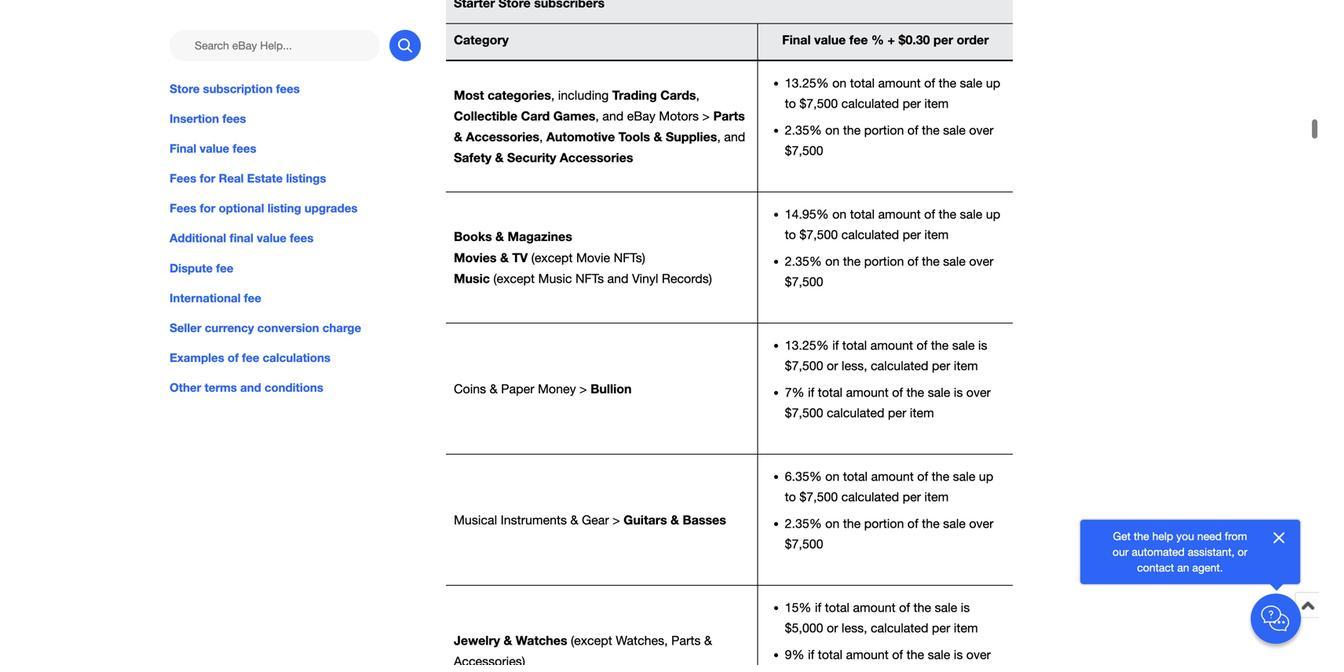 Task type: locate. For each thing, give the bounding box(es) containing it.
sale inside "13.25% if total amount of the sale is $7,500 or less, calculated per item"
[[953, 338, 975, 353]]

up for books & magazines
[[986, 207, 1001, 222]]

total right 15%
[[825, 601, 850, 615]]

accessories down collectible
[[466, 129, 540, 144]]

if inside '9% if total amount of the sale is over'
[[808, 648, 815, 662]]

amount for 15% if total amount of the sale is $5,000 or less, calculated per item
[[853, 601, 896, 615]]

on inside 13.25% on total amount of the sale up to $7,500 calculated per item
[[833, 76, 847, 90]]

2 portion from the top
[[865, 254, 904, 269]]

0 horizontal spatial accessories
[[466, 129, 540, 144]]

or right $5,000
[[827, 621, 838, 635]]

2 to from the top
[[785, 227, 796, 242]]

to for most categories
[[785, 96, 796, 111]]

fee up international fee
[[216, 261, 234, 275]]

accessories)
[[454, 654, 525, 665]]

2 vertical spatial >
[[613, 513, 620, 527]]

to inside 6.35% on total amount of the sale up to $7,500 calculated per item
[[785, 490, 796, 504]]

on down final value fee % + $0.30 per order at the right of page
[[833, 76, 847, 90]]

parts inside (except watches, parts & accessories)
[[672, 634, 701, 648]]

1 vertical spatial for
[[200, 201, 215, 215]]

up
[[986, 76, 1001, 90], [986, 207, 1001, 222], [979, 469, 994, 484]]

final for final value fees
[[170, 141, 196, 156]]

2 13.25% from the top
[[785, 338, 829, 353]]

$7,500
[[800, 96, 838, 111], [785, 143, 824, 158], [800, 227, 838, 242], [785, 275, 824, 289], [785, 359, 824, 373], [785, 406, 824, 420], [800, 490, 838, 504], [785, 537, 824, 551]]

up inside 13.25% on total amount of the sale up to $7,500 calculated per item
[[986, 76, 1001, 90]]

1 vertical spatial less,
[[842, 621, 868, 635]]

2 horizontal spatial >
[[702, 109, 710, 123]]

(except down tv
[[494, 271, 535, 286]]

final
[[230, 231, 254, 245]]

0 vertical spatial less,
[[842, 359, 868, 373]]

(except
[[531, 250, 573, 265], [494, 271, 535, 286], [571, 634, 612, 648]]

total for 15% if total amount of the sale is $5,000 or less, calculated per item
[[825, 601, 850, 615]]

7%
[[785, 385, 805, 400]]

amount inside '9% if total amount of the sale is over'
[[846, 648, 889, 662]]

fees
[[170, 171, 196, 185], [170, 201, 196, 215]]

and inside most categories , including trading cards , collectible card games , and ebay motors >
[[603, 109, 624, 123]]

fee inside dispute fee "link"
[[216, 261, 234, 275]]

calculated inside the 15% if total amount of the sale is $5,000 or less, calculated per item
[[871, 621, 929, 635]]

1 vertical spatial value
[[200, 141, 229, 156]]

international fee link
[[170, 289, 421, 307]]

value for fees
[[200, 141, 229, 156]]

an
[[1178, 561, 1190, 574]]

total inside the 15% if total amount of the sale is $5,000 or less, calculated per item
[[825, 601, 850, 615]]

6.35%
[[785, 469, 822, 484]]

total right 7% in the right bottom of the page
[[818, 385, 843, 400]]

2 vertical spatial up
[[979, 469, 994, 484]]

2.35% for books & magazines
[[785, 254, 822, 269]]

is inside the 7% if total amount of the sale is over $7,500 calculated per item
[[954, 385, 963, 400]]

amount for 13.25% on total amount of the sale up to $7,500 calculated per item
[[878, 76, 921, 90]]

on right the 14.95%
[[833, 207, 847, 222]]

estate
[[247, 171, 283, 185]]

sale
[[960, 76, 983, 90], [943, 123, 966, 138], [960, 207, 983, 222], [943, 254, 966, 269], [953, 338, 975, 353], [928, 385, 951, 400], [953, 469, 976, 484], [943, 516, 966, 531], [935, 601, 958, 615], [928, 648, 951, 662]]

of inside the 15% if total amount of the sale is $5,000 or less, calculated per item
[[899, 601, 910, 615]]

2 for from the top
[[200, 201, 215, 215]]

or inside the 15% if total amount of the sale is $5,000 or less, calculated per item
[[827, 621, 838, 635]]

2 fees from the top
[[170, 201, 196, 215]]

conditions
[[265, 381, 323, 395]]

3 to from the top
[[785, 490, 796, 504]]

books
[[454, 229, 492, 244]]

total inside "13.25% if total amount of the sale is $7,500 or less, calculated per item"
[[843, 338, 867, 353]]

the inside '9% if total amount of the sale is over'
[[907, 648, 925, 662]]

if inside the 7% if total amount of the sale is over $7,500 calculated per item
[[808, 385, 815, 400]]

calculated inside "13.25% if total amount of the sale is $7,500 or less, calculated per item"
[[871, 359, 929, 373]]

sale inside '9% if total amount of the sale is over'
[[928, 648, 951, 662]]

1 fees from the top
[[170, 171, 196, 185]]

from
[[1225, 530, 1248, 543]]

& right the safety
[[495, 150, 504, 165]]

fees up fees for real estate listings
[[233, 141, 256, 156]]

portion down 6.35% on total amount of the sale up to $7,500 calculated per item
[[865, 516, 904, 531]]

2 2.35% from the top
[[785, 254, 822, 269]]

13.25% for $7,500
[[785, 338, 829, 353]]

& left gear
[[571, 513, 579, 527]]

on inside 14.95% on total amount of the sale up to $7,500 calculated per item
[[833, 207, 847, 222]]

item inside 14.95% on total amount of the sale up to $7,500 calculated per item
[[925, 227, 949, 242]]

1 2.35% on the portion of the sale over $7,500 from the top
[[785, 123, 994, 158]]

2.35% on the portion of the sale over $7,500 down 6.35% on total amount of the sale up to $7,500 calculated per item
[[785, 516, 994, 551]]

total right 9%
[[818, 648, 843, 662]]

if right 15%
[[815, 601, 822, 615]]

card
[[521, 108, 550, 123]]

total for 7% if total amount of the sale is over $7,500 calculated per item
[[818, 385, 843, 400]]

to inside 13.25% on total amount of the sale up to $7,500 calculated per item
[[785, 96, 796, 111]]

accessories inside "parts & accessories"
[[466, 129, 540, 144]]

up inside 14.95% on total amount of the sale up to $7,500 calculated per item
[[986, 207, 1001, 222]]

on
[[833, 76, 847, 90], [826, 123, 840, 138], [833, 207, 847, 222], [826, 254, 840, 269], [826, 469, 840, 484], [826, 516, 840, 531]]

for
[[200, 171, 215, 185], [200, 201, 215, 215]]

fees up insertion fees link
[[276, 82, 300, 96]]

1 horizontal spatial music
[[538, 271, 572, 286]]

help
[[1153, 530, 1174, 543]]

> inside musical instruments & gear > guitars & basses
[[613, 513, 620, 527]]

or down from
[[1238, 545, 1248, 558]]

0 vertical spatial 2.35% on the portion of the sale over $7,500
[[785, 123, 994, 158]]

vinyl
[[632, 271, 659, 286]]

> up supplies
[[702, 109, 710, 123]]

0 vertical spatial up
[[986, 76, 1001, 90]]

fee
[[850, 32, 868, 47], [216, 261, 234, 275], [244, 291, 261, 305], [242, 351, 260, 365]]

total
[[850, 76, 875, 90], [850, 207, 875, 222], [843, 338, 867, 353], [818, 385, 843, 400], [843, 469, 868, 484], [825, 601, 850, 615], [818, 648, 843, 662]]

accessories
[[466, 129, 540, 144], [560, 150, 633, 165]]

seller currency conversion charge
[[170, 321, 361, 335]]

2 horizontal spatial value
[[815, 32, 846, 47]]

if right 9%
[[808, 648, 815, 662]]

or for final value fee % + $0.30 per order
[[1238, 545, 1248, 558]]

0 horizontal spatial final
[[170, 141, 196, 156]]

final
[[782, 32, 811, 47], [170, 141, 196, 156]]

(except down "magazines"
[[531, 250, 573, 265]]

3 2.35% from the top
[[785, 516, 822, 531]]

item inside the 15% if total amount of the sale is $5,000 or less, calculated per item
[[954, 621, 978, 635]]

0 vertical spatial >
[[702, 109, 710, 123]]

is for 7% if total amount of the sale is over $7,500 calculated per item
[[954, 385, 963, 400]]

if inside "13.25% if total amount of the sale is $7,500 or less, calculated per item"
[[833, 338, 839, 353]]

9% if total amount of the sale is over
[[785, 648, 991, 665]]

1 horizontal spatial final
[[782, 32, 811, 47]]

parts up supplies
[[714, 108, 745, 123]]

1 vertical spatial parts
[[672, 634, 701, 648]]

item inside 6.35% on total amount of the sale up to $7,500 calculated per item
[[925, 490, 949, 504]]

the inside 13.25% on total amount of the sale up to $7,500 calculated per item
[[939, 76, 957, 90]]

if inside the 15% if total amount of the sale is $5,000 or less, calculated per item
[[815, 601, 822, 615]]

>
[[702, 109, 710, 123], [580, 382, 587, 396], [613, 513, 620, 527]]

total up the 7% if total amount of the sale is over $7,500 calculated per item
[[843, 338, 867, 353]]

fee left %
[[850, 32, 868, 47]]

is inside the 15% if total amount of the sale is $5,000 or less, calculated per item
[[961, 601, 970, 615]]

portion down 13.25% on total amount of the sale up to $7,500 calculated per item at the right top
[[865, 123, 904, 138]]

if up the 7% if total amount of the sale is over $7,500 calculated per item
[[833, 338, 839, 353]]

2.35% on the portion of the sale over $7,500 down 13.25% on total amount of the sale up to $7,500 calculated per item at the right top
[[785, 123, 994, 158]]

tv
[[512, 250, 528, 265]]

order
[[957, 32, 989, 47]]

for left real
[[200, 171, 215, 185]]

1 vertical spatial 2.35%
[[785, 254, 822, 269]]

if right 7% in the right bottom of the page
[[808, 385, 815, 400]]

up inside 6.35% on total amount of the sale up to $7,500 calculated per item
[[979, 469, 994, 484]]

records)
[[662, 271, 712, 286]]

for up additional
[[200, 201, 215, 215]]

amount inside the 7% if total amount of the sale is over $7,500 calculated per item
[[846, 385, 889, 400]]

to inside 14.95% on total amount of the sale up to $7,500 calculated per item
[[785, 227, 796, 242]]

for for optional
[[200, 201, 215, 215]]

coins
[[454, 382, 486, 396]]

0 vertical spatial 2.35%
[[785, 123, 822, 138]]

13.25% inside "13.25% if total amount of the sale is $7,500 or less, calculated per item"
[[785, 338, 829, 353]]

of inside '9% if total amount of the sale is over'
[[892, 648, 903, 662]]

calculated for 13.25%
[[842, 96, 899, 111]]

jewelry
[[454, 633, 500, 648]]

total right the 14.95%
[[850, 207, 875, 222]]

item for 13.25% on total amount of the sale up to $7,500 calculated per item
[[925, 96, 949, 111]]

total inside the 7% if total amount of the sale is over $7,500 calculated per item
[[818, 385, 843, 400]]

amount inside 6.35% on total amount of the sale up to $7,500 calculated per item
[[871, 469, 914, 484]]

0 vertical spatial fees
[[170, 171, 196, 185]]

if for 13.25%
[[833, 338, 839, 353]]

1 vertical spatial >
[[580, 382, 587, 396]]

charge
[[323, 321, 361, 335]]

over for 6.35% on total amount of the sale up to $7,500 calculated per item
[[969, 516, 994, 531]]

or inside get the help you need from our automated assistant, or contact an agent.
[[1238, 545, 1248, 558]]

less, inside "13.25% if total amount of the sale is $7,500 or less, calculated per item"
[[842, 359, 868, 373]]

store
[[170, 82, 200, 96]]

music down movies
[[454, 271, 490, 286]]

is inside "13.25% if total amount of the sale is $7,500 or less, calculated per item"
[[979, 338, 988, 353]]

> right gear
[[613, 513, 620, 527]]

per inside the 15% if total amount of the sale is $5,000 or less, calculated per item
[[932, 621, 951, 635]]

total for 6.35% on total amount of the sale up to $7,500 calculated per item
[[843, 469, 868, 484]]

0 vertical spatial accessories
[[466, 129, 540, 144]]

2 vertical spatial or
[[827, 621, 838, 635]]

& up the safety
[[454, 129, 463, 144]]

Search eBay Help... text field
[[170, 30, 380, 61]]

portion for books & magazines
[[865, 254, 904, 269]]

parts & accessories
[[454, 108, 745, 144]]

amount inside 14.95% on total amount of the sale up to $7,500 calculated per item
[[878, 207, 921, 222]]

additional final value fees
[[170, 231, 314, 245]]

2 vertical spatial to
[[785, 490, 796, 504]]

less, up the 7% if total amount of the sale is over $7,500 calculated per item
[[842, 359, 868, 373]]

1 to from the top
[[785, 96, 796, 111]]

1 2.35% from the top
[[785, 123, 822, 138]]

portion down 14.95% on total amount of the sale up to $7,500 calculated per item
[[865, 254, 904, 269]]

value right final
[[257, 231, 287, 245]]

currency
[[205, 321, 254, 335]]

less, up '9% if total amount of the sale is over'
[[842, 621, 868, 635]]

0 vertical spatial portion
[[865, 123, 904, 138]]

1 vertical spatial 2.35% on the portion of the sale over $7,500
[[785, 254, 994, 289]]

& inside "parts & accessories"
[[454, 129, 463, 144]]

,
[[551, 88, 555, 102], [696, 88, 700, 102], [596, 109, 599, 123], [540, 130, 543, 144], [717, 130, 721, 144]]

$7,500 inside 6.35% on total amount of the sale up to $7,500 calculated per item
[[800, 490, 838, 504]]

1 vertical spatial portion
[[865, 254, 904, 269]]

security
[[507, 150, 556, 165]]

calculated inside 14.95% on total amount of the sale up to $7,500 calculated per item
[[842, 227, 899, 242]]

final for final value fee % + $0.30 per order
[[782, 32, 811, 47]]

of inside the 7% if total amount of the sale is over $7,500 calculated per item
[[892, 385, 903, 400]]

0 vertical spatial for
[[200, 171, 215, 185]]

examples of fee calculations link
[[170, 349, 421, 366]]

0 horizontal spatial parts
[[672, 634, 701, 648]]

less, inside the 15% if total amount of the sale is $5,000 or less, calculated per item
[[842, 621, 868, 635]]

instruments
[[501, 513, 567, 527]]

if for 15%
[[815, 601, 822, 615]]

of
[[925, 76, 936, 90], [908, 123, 919, 138], [925, 207, 936, 222], [908, 254, 919, 269], [917, 338, 928, 353], [228, 351, 239, 365], [892, 385, 903, 400], [918, 469, 929, 484], [908, 516, 919, 531], [899, 601, 910, 615], [892, 648, 903, 662]]

over
[[969, 123, 994, 138], [969, 254, 994, 269], [967, 385, 991, 400], [969, 516, 994, 531], [967, 648, 991, 662]]

13.25%
[[785, 76, 829, 90], [785, 338, 829, 353]]

2.35% for most categories
[[785, 123, 822, 138]]

to
[[785, 96, 796, 111], [785, 227, 796, 242], [785, 490, 796, 504]]

music left nfts
[[538, 271, 572, 286]]

total inside 13.25% on total amount of the sale up to $7,500 calculated per item
[[850, 76, 875, 90]]

fee up seller currency conversion charge
[[244, 291, 261, 305]]

value down insertion fees
[[200, 141, 229, 156]]

&
[[454, 129, 463, 144], [654, 129, 662, 144], [495, 150, 504, 165], [496, 229, 504, 244], [500, 250, 509, 265], [490, 382, 498, 396], [671, 512, 679, 527], [571, 513, 579, 527], [504, 633, 512, 648], [704, 634, 712, 648]]

1 vertical spatial fees
[[170, 201, 196, 215]]

& right coins
[[490, 382, 498, 396]]

on right 6.35%
[[826, 469, 840, 484]]

amount inside 13.25% on total amount of the sale up to $7,500 calculated per item
[[878, 76, 921, 90]]

over inside the 7% if total amount of the sale is over $7,500 calculated per item
[[967, 385, 991, 400]]

movies
[[454, 250, 497, 265]]

calculated inside 6.35% on total amount of the sale up to $7,500 calculated per item
[[842, 490, 899, 504]]

over for 14.95% on total amount of the sale up to $7,500 calculated per item
[[969, 254, 994, 269]]

of inside "13.25% if total amount of the sale is $7,500 or less, calculated per item"
[[917, 338, 928, 353]]

& right books
[[496, 229, 504, 244]]

$0.30
[[899, 32, 930, 47]]

get the help you need from our automated assistant, or contact an agent. tooltip
[[1106, 529, 1255, 576]]

and right supplies
[[724, 130, 746, 144]]

amount inside the 15% if total amount of the sale is $5,000 or less, calculated per item
[[853, 601, 896, 615]]

bullion
[[591, 381, 632, 396]]

on down the 14.95%
[[826, 254, 840, 269]]

2 vertical spatial 2.35% on the portion of the sale over $7,500
[[785, 516, 994, 551]]

item inside the 7% if total amount of the sale is over $7,500 calculated per item
[[910, 406, 934, 420]]

2 vertical spatial 2.35%
[[785, 516, 822, 531]]

accessories down automotive
[[560, 150, 633, 165]]

total down %
[[850, 76, 875, 90]]

2 2.35% on the portion of the sale over $7,500 from the top
[[785, 254, 994, 289]]

tools
[[619, 129, 650, 144]]

sale inside the 7% if total amount of the sale is over $7,500 calculated per item
[[928, 385, 951, 400]]

optional
[[219, 201, 264, 215]]

total right 6.35%
[[843, 469, 868, 484]]

2 vertical spatial (except
[[571, 634, 612, 648]]

total inside 6.35% on total amount of the sale up to $7,500 calculated per item
[[843, 469, 868, 484]]

of inside examples of fee calculations link
[[228, 351, 239, 365]]

you
[[1177, 530, 1195, 543]]

total inside '9% if total amount of the sale is over'
[[818, 648, 843, 662]]

1 vertical spatial or
[[1238, 545, 1248, 558]]

> right money
[[580, 382, 587, 396]]

dispute fee
[[170, 261, 234, 275]]

amount inside "13.25% if total amount of the sale is $7,500 or less, calculated per item"
[[871, 338, 913, 353]]

our
[[1113, 545, 1129, 558]]

13.25% for to
[[785, 76, 829, 90]]

0 vertical spatial parts
[[714, 108, 745, 123]]

0 horizontal spatial >
[[580, 382, 587, 396]]

dispute
[[170, 261, 213, 275]]

is for 13.25% if total amount of the sale is $7,500 or less, calculated per item
[[979, 338, 988, 353]]

and down nfts)
[[608, 271, 629, 286]]

nfts)
[[614, 250, 646, 265]]

(except right watches
[[571, 634, 612, 648]]

accessories inside , automotive tools & supplies , and safety & security accessories
[[560, 150, 633, 165]]

0 vertical spatial (except
[[531, 250, 573, 265]]

magazines
[[508, 229, 572, 244]]

parts right watches,
[[672, 634, 701, 648]]

13.25% inside 13.25% on total amount of the sale up to $7,500 calculated per item
[[785, 76, 829, 90]]

1 for from the top
[[200, 171, 215, 185]]

0 horizontal spatial value
[[200, 141, 229, 156]]

or up the 7% if total amount of the sale is over $7,500 calculated per item
[[827, 359, 838, 373]]

1 vertical spatial to
[[785, 227, 796, 242]]

games
[[554, 108, 596, 123]]

fee inside "international fee" link
[[244, 291, 261, 305]]

1 vertical spatial final
[[170, 141, 196, 156]]

portion
[[865, 123, 904, 138], [865, 254, 904, 269], [865, 516, 904, 531]]

1 less, from the top
[[842, 359, 868, 373]]

total inside 14.95% on total amount of the sale up to $7,500 calculated per item
[[850, 207, 875, 222]]

calculated for 6.35%
[[842, 490, 899, 504]]

1 horizontal spatial accessories
[[560, 150, 633, 165]]

less,
[[842, 359, 868, 373], [842, 621, 868, 635]]

> inside the coins & paper money > bullion
[[580, 382, 587, 396]]

per inside 6.35% on total amount of the sale up to $7,500 calculated per item
[[903, 490, 921, 504]]

amount
[[878, 76, 921, 90], [878, 207, 921, 222], [871, 338, 913, 353], [846, 385, 889, 400], [871, 469, 914, 484], [853, 601, 896, 615], [846, 648, 889, 662]]

fees down final value fees
[[170, 171, 196, 185]]

2 vertical spatial portion
[[865, 516, 904, 531]]

is inside '9% if total amount of the sale is over'
[[954, 648, 963, 662]]

1 horizontal spatial parts
[[714, 108, 745, 123]]

1 vertical spatial 13.25%
[[785, 338, 829, 353]]

1 vertical spatial accessories
[[560, 150, 633, 165]]

0 vertical spatial value
[[815, 32, 846, 47]]

fee up "other terms and conditions"
[[242, 351, 260, 365]]

store subscription fees link
[[170, 80, 421, 97]]

dispute fee link
[[170, 259, 421, 277]]

> inside most categories , including trading cards , collectible card games , and ebay motors >
[[702, 109, 710, 123]]

2 less, from the top
[[842, 621, 868, 635]]

music
[[454, 271, 490, 286], [538, 271, 572, 286]]

per inside the 7% if total amount of the sale is over $7,500 calculated per item
[[888, 406, 907, 420]]

2.35%
[[785, 123, 822, 138], [785, 254, 822, 269], [785, 516, 822, 531]]

and left ebay
[[603, 109, 624, 123]]

fees up additional
[[170, 201, 196, 215]]

2.35% on the portion of the sale over $7,500 down 14.95% on total amount of the sale up to $7,500 calculated per item
[[785, 254, 994, 289]]

value left %
[[815, 32, 846, 47]]

1 vertical spatial up
[[986, 207, 1001, 222]]

1 13.25% from the top
[[785, 76, 829, 90]]

& right watches,
[[704, 634, 712, 648]]

0 vertical spatial or
[[827, 359, 838, 373]]

calculated inside 13.25% on total amount of the sale up to $7,500 calculated per item
[[842, 96, 899, 111]]

sale inside 14.95% on total amount of the sale up to $7,500 calculated per item
[[960, 207, 983, 222]]

of inside 13.25% on total amount of the sale up to $7,500 calculated per item
[[925, 76, 936, 90]]

is
[[979, 338, 988, 353], [954, 385, 963, 400], [961, 601, 970, 615], [954, 648, 963, 662]]

the inside the 15% if total amount of the sale is $5,000 or less, calculated per item
[[914, 601, 932, 615]]

calculated inside the 7% if total amount of the sale is over $7,500 calculated per item
[[827, 406, 885, 420]]

item inside 13.25% on total amount of the sale up to $7,500 calculated per item
[[925, 96, 949, 111]]

watches,
[[616, 634, 668, 648]]

coins & paper money > bullion
[[454, 381, 632, 396]]

0 vertical spatial final
[[782, 32, 811, 47]]

other terms and conditions link
[[170, 379, 421, 396]]

0 vertical spatial to
[[785, 96, 796, 111]]

supplies
[[666, 129, 717, 144]]

1 horizontal spatial >
[[613, 513, 620, 527]]

0 vertical spatial 13.25%
[[785, 76, 829, 90]]

1 portion from the top
[[865, 123, 904, 138]]

and inside books & magazines movies & tv (except movie nfts) music (except music nfts and vinyl records)
[[608, 271, 629, 286]]

1 horizontal spatial value
[[257, 231, 287, 245]]

total for 14.95% on total amount of the sale up to $7,500 calculated per item
[[850, 207, 875, 222]]



Task type: describe. For each thing, give the bounding box(es) containing it.
guitars
[[624, 512, 667, 527]]

insertion fees
[[170, 112, 246, 126]]

2.35% on the portion of the sale over $7,500 for most categories
[[785, 123, 994, 158]]

9%
[[785, 648, 805, 662]]

$7,500 inside 13.25% on total amount of the sale up to $7,500 calculated per item
[[800, 96, 838, 111]]

item for 14.95% on total amount of the sale up to $7,500 calculated per item
[[925, 227, 949, 242]]

15%
[[785, 601, 812, 615]]

$5,000
[[785, 621, 824, 635]]

& inside musical instruments & gear > guitars & basses
[[571, 513, 579, 527]]

2 vertical spatial value
[[257, 231, 287, 245]]

fee inside examples of fee calculations link
[[242, 351, 260, 365]]

on down 13.25% on total amount of the sale up to $7,500 calculated per item at the right top
[[826, 123, 840, 138]]

fees for optional listing upgrades
[[170, 201, 358, 215]]

& inside the coins & paper money > bullion
[[490, 382, 498, 396]]

portion for most categories
[[865, 123, 904, 138]]

assistant,
[[1188, 545, 1235, 558]]

$7,500 inside the 7% if total amount of the sale is over $7,500 calculated per item
[[785, 406, 824, 420]]

category
[[454, 32, 509, 47]]

subscription
[[203, 82, 273, 96]]

of inside 14.95% on total amount of the sale up to $7,500 calculated per item
[[925, 207, 936, 222]]

13.25% if total amount of the sale is $7,500 or less, calculated per item
[[785, 338, 988, 373]]

contact
[[1138, 561, 1175, 574]]

examples
[[170, 351, 224, 365]]

amount for 9% if total amount of the sale is over
[[846, 648, 889, 662]]

1 vertical spatial (except
[[494, 271, 535, 286]]

14.95%
[[785, 207, 829, 222]]

automotive
[[547, 129, 615, 144]]

& inside (except watches, parts & accessories)
[[704, 634, 712, 648]]

insertion
[[170, 112, 219, 126]]

item for 6.35% on total amount of the sale up to $7,500 calculated per item
[[925, 490, 949, 504]]

sale inside 13.25% on total amount of the sale up to $7,500 calculated per item
[[960, 76, 983, 90]]

over for 13.25% on total amount of the sale up to $7,500 calculated per item
[[969, 123, 994, 138]]

3 portion from the top
[[865, 516, 904, 531]]

movie
[[576, 250, 610, 265]]

& left tv
[[500, 250, 509, 265]]

sale inside the 15% if total amount of the sale is $5,000 or less, calculated per item
[[935, 601, 958, 615]]

calculated for 14.95%
[[842, 227, 899, 242]]

2.35% on the portion of the sale over $7,500 for books & magazines
[[785, 254, 994, 289]]

per inside 14.95% on total amount of the sale up to $7,500 calculated per item
[[903, 227, 921, 242]]

$7,500 inside 14.95% on total amount of the sale up to $7,500 calculated per item
[[800, 227, 838, 242]]

, automotive tools & supplies , and safety & security accessories
[[454, 129, 746, 165]]

and inside , automotive tools & supplies , and safety & security accessories
[[724, 130, 746, 144]]

including
[[558, 88, 609, 102]]

on down 6.35% on total amount of the sale up to $7,500 calculated per item
[[826, 516, 840, 531]]

additional final value fees link
[[170, 230, 421, 247]]

14.95% on total amount of the sale up to $7,500 calculated per item
[[785, 207, 1001, 242]]

listing
[[268, 201, 301, 215]]

seller currency conversion charge link
[[170, 319, 421, 336]]

& up accessories)
[[504, 633, 512, 648]]

the inside 6.35% on total amount of the sale up to $7,500 calculated per item
[[932, 469, 950, 484]]

+
[[888, 32, 895, 47]]

up for most categories
[[986, 76, 1001, 90]]

3 2.35% on the portion of the sale over $7,500 from the top
[[785, 516, 994, 551]]

nfts
[[576, 271, 604, 286]]

fees down store subscription fees
[[222, 112, 246, 126]]

& right guitars
[[671, 512, 679, 527]]

most
[[454, 88, 484, 102]]

upgrades
[[305, 201, 358, 215]]

per inside "13.25% if total amount of the sale is $7,500 or less, calculated per item"
[[932, 359, 951, 373]]

per inside 13.25% on total amount of the sale up to $7,500 calculated per item
[[903, 96, 921, 111]]

the inside 14.95% on total amount of the sale up to $7,500 calculated per item
[[939, 207, 957, 222]]

item for 7% if total amount of the sale is over $7,500 calculated per item
[[910, 406, 934, 420]]

%
[[872, 32, 884, 47]]

paper
[[501, 382, 535, 396]]

agent.
[[1193, 561, 1223, 574]]

basses
[[683, 512, 726, 527]]

fees for real estate listings link
[[170, 170, 421, 187]]

total for 13.25% on total amount of the sale up to $7,500 calculated per item
[[850, 76, 875, 90]]

final value fee % + $0.30 per order
[[782, 32, 989, 47]]

ebay
[[627, 109, 656, 123]]

get the help you need from our automated assistant, or contact an agent.
[[1113, 530, 1248, 574]]

amount for 6.35% on total amount of the sale up to $7,500 calculated per item
[[871, 469, 914, 484]]

if for 9%
[[808, 648, 815, 662]]

money
[[538, 382, 576, 396]]

insertion fees link
[[170, 110, 421, 127]]

value for fee
[[815, 32, 846, 47]]

final value fees
[[170, 141, 256, 156]]

total for 13.25% if total amount of the sale is $7,500 or less, calculated per item
[[843, 338, 867, 353]]

7% if total amount of the sale is over $7,500 calculated per item
[[785, 385, 991, 420]]

or inside "13.25% if total amount of the sale is $7,500 or less, calculated per item"
[[827, 359, 838, 373]]

collectible
[[454, 108, 518, 123]]

or for 2.35% on the portion of the sale over $7,500
[[827, 621, 838, 635]]

fees for fees for real estate listings
[[170, 171, 196, 185]]

fees down fees for optional listing upgrades link
[[290, 231, 314, 245]]

parts inside "parts & accessories"
[[714, 108, 745, 123]]

examples of fee calculations
[[170, 351, 331, 365]]

gear
[[582, 513, 609, 527]]

of inside 6.35% on total amount of the sale up to $7,500 calculated per item
[[918, 469, 929, 484]]

the inside the 7% if total amount of the sale is over $7,500 calculated per item
[[907, 385, 925, 400]]

seller
[[170, 321, 201, 335]]

less, for $7,500
[[842, 359, 868, 373]]

international
[[170, 291, 241, 305]]

(except inside (except watches, parts & accessories)
[[571, 634, 612, 648]]

over inside '9% if total amount of the sale is over'
[[967, 648, 991, 662]]

conversion
[[257, 321, 319, 335]]

store subscription fees
[[170, 82, 300, 96]]

musical instruments & gear > guitars & basses
[[454, 512, 726, 527]]

musical
[[454, 513, 497, 527]]

books & magazines movies & tv (except movie nfts) music (except music nfts and vinyl records)
[[454, 229, 712, 286]]

sale inside 6.35% on total amount of the sale up to $7,500 calculated per item
[[953, 469, 976, 484]]

13.25% on total amount of the sale up to $7,500 calculated per item
[[785, 76, 1001, 111]]

item inside "13.25% if total amount of the sale is $7,500 or less, calculated per item"
[[954, 359, 978, 373]]

> for guitars & basses
[[613, 513, 620, 527]]

calculated for 7%
[[827, 406, 885, 420]]

real
[[219, 171, 244, 185]]

categories
[[488, 88, 551, 102]]

other terms and conditions
[[170, 381, 323, 395]]

additional
[[170, 231, 226, 245]]

international fee
[[170, 291, 261, 305]]

the inside get the help you need from our automated assistant, or contact an agent.
[[1134, 530, 1150, 543]]

> for bullion
[[580, 382, 587, 396]]

fees for real estate listings
[[170, 171, 326, 185]]

less, for $5,000
[[842, 621, 868, 635]]

jewelry & watches
[[454, 633, 568, 648]]

listings
[[286, 171, 326, 185]]

& right tools
[[654, 129, 662, 144]]

automated
[[1132, 545, 1185, 558]]

fees for optional listing upgrades link
[[170, 200, 421, 217]]

the inside "13.25% if total amount of the sale is $7,500 or less, calculated per item"
[[931, 338, 949, 353]]

if for 7%
[[808, 385, 815, 400]]

amount for 7% if total amount of the sale is over $7,500 calculated per item
[[846, 385, 889, 400]]

safety
[[454, 150, 492, 165]]

for for real
[[200, 171, 215, 185]]

0 horizontal spatial music
[[454, 271, 490, 286]]

and down the "examples of fee calculations"
[[240, 381, 261, 395]]

to for books & magazines
[[785, 227, 796, 242]]

total for 9% if total amount of the sale is over
[[818, 648, 843, 662]]

is for 9% if total amount of the sale is over
[[954, 648, 963, 662]]

final value fees link
[[170, 140, 421, 157]]

amount for 13.25% if total amount of the sale is $7,500 or less, calculated per item
[[871, 338, 913, 353]]

get
[[1113, 530, 1131, 543]]

is for 15% if total amount of the sale is $5,000 or less, calculated per item
[[961, 601, 970, 615]]

motors
[[659, 109, 699, 123]]

on inside 6.35% on total amount of the sale up to $7,500 calculated per item
[[826, 469, 840, 484]]

cards
[[661, 88, 696, 102]]

amount for 14.95% on total amount of the sale up to $7,500 calculated per item
[[878, 207, 921, 222]]

other
[[170, 381, 201, 395]]

fees for fees for optional listing upgrades
[[170, 201, 196, 215]]

$7,500 inside "13.25% if total amount of the sale is $7,500 or less, calculated per item"
[[785, 359, 824, 373]]



Task type: vqa. For each thing, say whether or not it's contained in the screenshot.
"amount" related to 7% if total amount of the sale is over $7,500 calculated per item
yes



